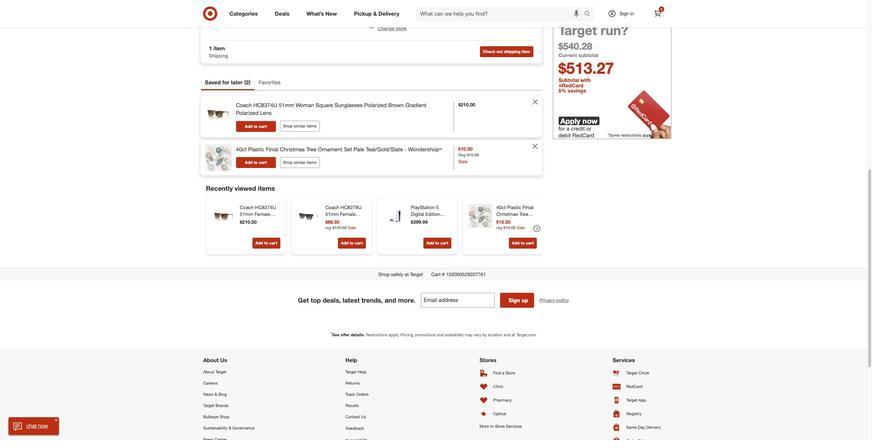 Task type: locate. For each thing, give the bounding box(es) containing it.
cart
[[431, 272, 441, 278]]

edition
[[425, 211, 440, 217]]

set inside 40ct plastic finial christmas tree ornament set - wondershop™
[[519, 218, 526, 224]]

sustainability & governance
[[203, 426, 255, 432]]

$540.28
[[559, 40, 593, 52]]

$399.99 add to cart
[[411, 219, 448, 246]]

2 horizontal spatial and
[[504, 333, 511, 338]]

hc8374u for woman
[[253, 102, 277, 109]]

2 vertical spatial at
[[512, 333, 515, 338]]

0 vertical spatial polarized
[[364, 102, 387, 109]]

1 horizontal spatial us
[[361, 415, 366, 420]]

get
[[378, 3, 386, 9], [298, 297, 309, 305]]

add down coach hc8374u 51mm female square sunglasses polarized
[[255, 241, 263, 246]]

target up $540.28
[[559, 22, 597, 38]]

shop similar items button
[[280, 121, 320, 132], [280, 158, 320, 168]]

finial inside 40ct plastic finial christmas tree ornament set - wondershop™
[[523, 205, 534, 210]]

about for about target
[[203, 370, 214, 375]]

playstation 5 digital edition console link
[[411, 204, 450, 224]]

shop similar items
[[283, 124, 317, 129], [283, 160, 317, 165]]

40ct inside list item
[[236, 146, 247, 153]]

1 horizontal spatial services
[[613, 357, 635, 364]]

at down tomorrow
[[435, 19, 439, 25]]

now inside button
[[38, 423, 48, 430]]

us for contact us
[[361, 415, 366, 420]]

apply. right restrictions
[[643, 133, 653, 138]]

redcard inside 'link'
[[626, 385, 643, 390]]

1 vertical spatial hc8374u
[[255, 205, 276, 210]]

for inside 'apply now for a credit or debit redcard'
[[559, 126, 565, 132]]

1 vertical spatial pickup
[[391, 19, 406, 25]]

2 about from the top
[[203, 370, 214, 375]]

target left app
[[626, 398, 638, 404]]

shop similar items button inside 40ct plastic finial christmas tree ornament set pale teal/gold/slate - wondershop™ list item
[[280, 158, 320, 168]]

to for add to cart button under "lens"
[[254, 124, 258, 129]]

cart inside coach hc8374u 51mm woman square sunglasses polarized brown gradient polarized lens list item
[[259, 124, 267, 129]]

2 horizontal spatial by
[[483, 333, 487, 338]]

- right $10.50 reg $15.00 sale
[[528, 218, 529, 224]]

store down optical link
[[495, 425, 505, 430]]

add inside coach hc8374u 51mm woman square sunglasses polarized brown gradient polarized lens list item
[[245, 124, 253, 129]]

now inside 'apply now for a credit or debit redcard'
[[583, 117, 598, 126]]

delivery right day
[[646, 426, 661, 431]]

add to cart for 40ct plastic finial christmas tree ornament set - wondershop™ add to cart button
[[512, 241, 534, 246]]

bullseye shop link
[[203, 412, 255, 423]]

1 vertical spatial about
[[203, 370, 214, 375]]

later
[[231, 79, 243, 86]]

0 vertical spatial delivery
[[379, 10, 400, 17]]

add to cart for add to cart button under "lens"
[[245, 124, 267, 129]]

1 vertical spatial tree
[[519, 211, 528, 217]]

chat now dialog
[[9, 418, 59, 436]]

sale inside $86.50 reg $173.00 sale
[[348, 225, 356, 230]]

51mm for coach hc8279u 51mm female rectangle sunglasses
[[325, 211, 339, 217]]

similar for christmas
[[294, 160, 306, 165]]

promotions
[[415, 333, 436, 338]]

and left the 'availability'
[[437, 333, 444, 338]]

1 shop similar items button from the top
[[280, 121, 320, 132]]

40ct plastic finial christmas tree ornament set pale teal/gold/slate - wondershop™
[[236, 146, 442, 153]]

1 vertical spatial christmas
[[496, 211, 518, 217]]

pickup & delivery
[[354, 10, 400, 17]]

pickup up store on the top left
[[391, 19, 406, 25]]

news
[[203, 393, 214, 398]]

coach up rectangle
[[325, 205, 339, 210]]

add down "$173.00" on the left of the page
[[341, 241, 349, 246]]

sign left in
[[620, 11, 629, 16]]

40ct for 40ct plastic finial christmas tree ornament set - wondershop™
[[496, 205, 506, 210]]

2 horizontal spatial sale
[[517, 225, 525, 230]]

sunglasses inside coach hc8374u 51mm female square sunglasses polarized
[[240, 225, 264, 231]]

us up about target link
[[220, 357, 227, 364]]

target app
[[626, 398, 646, 404]]

1 horizontal spatial at
[[435, 19, 439, 25]]

hc8374u inside "coach hc8374u 51mm woman square sunglasses polarized brown gradient polarized lens"
[[253, 102, 277, 109]]

0 vertical spatial items
[[307, 124, 317, 129]]

items down 40ct plastic finial christmas tree ornament set pale teal/gold/slate - wondershop™ link
[[307, 160, 317, 165]]

governance
[[232, 426, 255, 432]]

*some
[[608, 133, 620, 138]]

40ct
[[236, 146, 247, 153], [496, 205, 506, 210]]

pickup & delivery link
[[348, 6, 408, 21]]

sunglasses inside coach hc8279u 51mm female rectangle sunglasses
[[325, 225, 350, 231]]

square down viewed
[[240, 218, 255, 224]]

40ct plastic finial christmas tree ornament set - wondershop™ image
[[468, 204, 492, 228], [468, 204, 492, 228]]

1 horizontal spatial sign
[[620, 11, 629, 16]]

ornament inside 40ct plastic finial christmas tree ornament set - wondershop™
[[496, 218, 518, 224]]

day
[[638, 426, 645, 431]]

0 vertical spatial apply.
[[643, 133, 653, 138]]

location
[[488, 333, 503, 338]]

1 horizontal spatial christmas
[[496, 211, 518, 217]]

square inside coach hc8374u 51mm female square sunglasses polarized
[[240, 218, 255, 224]]

coach for coach hc8374u 51mm female square sunglasses polarized
[[240, 205, 254, 210]]

by right vary
[[483, 333, 487, 338]]

similar inside coach hc8374u 51mm woman square sunglasses polarized brown gradient polarized lens list item
[[294, 124, 306, 129]]

add inside 40ct plastic finial christmas tree ornament set pale teal/gold/slate - wondershop™ list item
[[245, 160, 253, 165]]

102000529207761
[[446, 272, 486, 278]]

add up viewed
[[245, 160, 253, 165]]

clinic
[[493, 385, 504, 390]]

similar inside 40ct plastic finial christmas tree ornament set pale teal/gold/slate - wondershop™ list item
[[294, 160, 306, 165]]

0 horizontal spatial now
[[38, 423, 48, 430]]

0 vertical spatial hc8374u
[[253, 102, 277, 109]]

finial for 40ct plastic finial christmas tree ornament set - wondershop™
[[523, 205, 534, 210]]

2 shop similar items from the top
[[283, 160, 317, 165]]

when
[[378, 10, 388, 15]]

1 female from the left
[[255, 211, 270, 217]]

items inside coach hc8374u 51mm woman square sunglasses polarized brown gradient polarized lens list item
[[307, 124, 317, 129]]

get inside get it by sat, nov 18 when you order by 12:00pm tomorrow
[[378, 3, 386, 9]]

1 horizontal spatial get
[[378, 3, 386, 9]]

plastic
[[248, 146, 264, 153], [507, 205, 521, 210]]

services
[[613, 357, 635, 364], [506, 425, 522, 430]]

1 vertical spatial similar
[[294, 160, 306, 165]]

1 vertical spatial us
[[361, 415, 366, 420]]

1 vertical spatial wondershop™
[[496, 225, 526, 231]]

to inside coach hc8374u 51mm woman square sunglasses polarized brown gradient polarized lens list item
[[254, 124, 258, 129]]

get for get it by sat, nov 18 when you order by 12:00pm tomorrow
[[378, 3, 386, 9]]

cart inside 40ct plastic finial christmas tree ornament set pale teal/gold/slate - wondershop™ list item
[[259, 160, 267, 165]]

reg inside $10.50 reg $15.00 sale
[[496, 225, 502, 230]]

add to cart button
[[236, 121, 276, 132], [236, 158, 276, 169], [252, 238, 280, 249], [338, 238, 366, 249], [423, 238, 451, 249], [509, 238, 537, 249]]

sign inside button
[[509, 297, 520, 304]]

plastic for 40ct plastic finial christmas tree ornament set pale teal/gold/slate - wondershop™
[[248, 146, 264, 153]]

set
[[344, 146, 352, 153], [519, 218, 526, 224]]

1 shop similar items from the top
[[283, 124, 317, 129]]

1 horizontal spatial pickup
[[391, 19, 406, 25]]

51mm for coach hc8374u 51mm woman square sunglasses polarized brown gradient polarized lens
[[279, 102, 294, 109]]

coach down "("
[[236, 102, 252, 109]]

0 horizontal spatial female
[[255, 211, 270, 217]]

item up 'shipping'
[[214, 45, 225, 52]]

0 vertical spatial set
[[344, 146, 352, 153]]

bullseye
[[203, 415, 219, 420]]

40ct for 40ct plastic finial christmas tree ornament set pale teal/gold/slate - wondershop™
[[236, 146, 247, 153]]

by down nov
[[409, 10, 414, 15]]

1 vertical spatial 40ct
[[496, 205, 506, 210]]

coach hc8374u 51mm woman square sunglasses polarized brown gradient polarized lens image
[[205, 100, 232, 127]]

0 horizontal spatial at
[[405, 272, 409, 278]]

to inside 40ct plastic finial christmas tree ornament set pale teal/gold/slate - wondershop™ list item
[[254, 160, 258, 165]]

1 similar from the top
[[294, 124, 306, 129]]

items down woman
[[307, 124, 317, 129]]

details.
[[351, 333, 365, 338]]

delivery inside pickup & delivery link
[[379, 10, 400, 17]]

- right teal/gold/slate
[[405, 146, 407, 153]]

shop similar items inside coach hc8374u 51mm woman square sunglasses polarized brown gradient polarized lens list item
[[283, 124, 317, 129]]

shop similar items inside 40ct plastic finial christmas tree ornament set pale teal/gold/slate - wondershop™ list item
[[283, 160, 317, 165]]

1 vertical spatial ornament
[[496, 218, 518, 224]]

cart inside $399.99 add to cart
[[440, 241, 448, 246]]

ornament inside list item
[[318, 146, 343, 153]]

2 reg from the left
[[496, 225, 502, 230]]

0 vertical spatial plastic
[[248, 146, 264, 153]]

none radio inside cart item ready to fulfill group
[[368, 2, 375, 9]]

& down bullseye shop link
[[229, 426, 231, 432]]

at inside order pickup not available at richmond change store
[[435, 19, 439, 25]]

-
[[405, 146, 407, 153], [528, 218, 529, 224]]

and left more.
[[385, 297, 396, 305]]

add to cart button up viewed
[[236, 158, 276, 169]]

1 horizontal spatial $10.50
[[496, 219, 511, 225]]

0 horizontal spatial wondershop™
[[408, 146, 442, 153]]

help up the returns link
[[358, 370, 366, 375]]

sunglasses inside "coach hc8374u 51mm woman square sunglasses polarized brown gradient polarized lens"
[[335, 102, 363, 109]]

1 vertical spatial delivery
[[646, 426, 661, 431]]

sign for sign in
[[620, 11, 629, 16]]

add down $399.99
[[426, 241, 434, 246]]

0 horizontal spatial delivery
[[379, 10, 400, 17]]

help up target help
[[346, 357, 357, 364]]

0 horizontal spatial reg
[[325, 225, 331, 230]]

registry link
[[613, 408, 664, 421]]

cart down coach hc8374u 51mm female square sunglasses polarized link
[[269, 241, 277, 246]]

sign up
[[509, 297, 528, 304]]

tree for pale
[[306, 146, 317, 153]]

redcard inside 'apply now for a credit or debit redcard'
[[573, 132, 594, 139]]

careers link
[[203, 378, 255, 390]]

target circle link
[[613, 367, 664, 381]]

0 vertical spatial ornament
[[318, 146, 343, 153]]

add to cart down $10.50 reg $15.00 sale
[[512, 241, 534, 246]]

51mm inside coach hc8374u 51mm female square sunglasses polarized
[[240, 211, 253, 217]]

us for about us
[[220, 357, 227, 364]]

tree inside 40ct plastic finial christmas tree ornament set - wondershop™
[[519, 211, 528, 217]]

1 vertical spatial $15.00
[[503, 225, 516, 230]]

add to cart button for 40ct plastic finial christmas tree ornament set - wondershop™
[[509, 238, 537, 249]]

1 vertical spatial -
[[528, 218, 529, 224]]

1 horizontal spatial finial
[[523, 205, 534, 210]]

subtotal
[[559, 77, 579, 83]]

store
[[396, 26, 407, 31]]

add to cart button down "lens"
[[236, 121, 276, 132]]

0 vertical spatial for
[[222, 79, 230, 86]]

item right shipping
[[522, 49, 530, 54]]

privacy policy link
[[540, 297, 569, 304]]

add to cart down "lens"
[[245, 124, 267, 129]]

shop similar items button for woman
[[280, 121, 320, 132]]

0 vertical spatial 40ct
[[236, 146, 247, 153]]

reg for $86.50
[[325, 225, 331, 230]]

order
[[378, 19, 390, 25]]

delivery for pickup & delivery
[[379, 10, 400, 17]]

$10.50 for $10.50 reg $15.00 sale
[[496, 219, 511, 225]]

news & blog link
[[203, 390, 255, 401]]

sunglasses for coach hc8374u 51mm woman square sunglasses polarized brown gradient polarized lens
[[335, 102, 363, 109]]

1 horizontal spatial 51mm
[[279, 102, 294, 109]]

add inside $399.99 add to cart
[[426, 241, 434, 246]]

add to cart button down coach hc8374u 51mm female square sunglasses polarized link
[[252, 238, 280, 249]]

1 horizontal spatial square
[[316, 102, 333, 109]]

female inside coach hc8279u 51mm female rectangle sunglasses
[[340, 211, 356, 217]]

tree
[[306, 146, 317, 153], [519, 211, 528, 217]]

coach inside coach hc8374u 51mm female square sunglasses polarized
[[240, 205, 254, 210]]

at left target.com
[[512, 333, 515, 338]]

0 vertical spatial shop similar items
[[283, 124, 317, 129]]

chat now button
[[9, 418, 59, 436]]

cart up recently viewed items
[[259, 160, 267, 165]]

saved
[[205, 79, 221, 86]]

policy
[[556, 298, 569, 303]]

restrictions
[[366, 333, 388, 338]]

1 vertical spatial apply.
[[389, 333, 399, 338]]

apply now for a credit or debit redcard
[[559, 117, 598, 139]]

$15.00 for $10.50 reg $15.00 sale
[[467, 153, 479, 158]]

2 horizontal spatial &
[[373, 10, 377, 17]]

about up about target at bottom
[[203, 357, 219, 364]]

1 vertical spatial store
[[495, 425, 505, 430]]

0 vertical spatial at
[[435, 19, 439, 25]]

1 horizontal spatial reg
[[496, 225, 502, 230]]

tree inside list item
[[306, 146, 317, 153]]

0 vertical spatial services
[[613, 357, 635, 364]]

2 vertical spatial items
[[258, 185, 275, 192]]

at right safely
[[405, 272, 409, 278]]

0 horizontal spatial -
[[405, 146, 407, 153]]

0 horizontal spatial 40ct
[[236, 146, 247, 153]]

same day delivery
[[626, 426, 661, 431]]

51mm inside coach hc8279u 51mm female rectangle sunglasses
[[325, 211, 339, 217]]

sign
[[620, 11, 629, 16], [509, 297, 520, 304]]

items right viewed
[[258, 185, 275, 192]]

0 vertical spatial finial
[[266, 146, 279, 153]]

2 similar from the top
[[294, 160, 306, 165]]

40ct right the 40ct plastic finial christmas tree ornament set pale teal/gold/slate - wondershop&#8482; image
[[236, 146, 247, 153]]

$210.00 add to cart
[[240, 219, 277, 246]]

hc8374u inside coach hc8374u 51mm female square sunglasses polarized
[[255, 205, 276, 210]]

in
[[631, 11, 634, 16]]

cart for add to cart button on top of viewed
[[259, 160, 267, 165]]

reg inside $86.50 reg $173.00 sale
[[325, 225, 331, 230]]

0 horizontal spatial $10.50
[[459, 146, 473, 152]]

us right the contact
[[361, 415, 366, 420]]

12:00pm
[[415, 10, 431, 15]]

add to cart down "$173.00" on the left of the page
[[341, 241, 363, 246]]

coach inside "coach hc8374u 51mm woman square sunglasses polarized brown gradient polarized lens"
[[236, 102, 252, 109]]

top
[[311, 297, 321, 305]]

returns link
[[346, 378, 389, 390]]

christmas for 40ct plastic finial christmas tree ornament set pale teal/gold/slate - wondershop™
[[280, 146, 305, 153]]

by inside * see offer details. restrictions apply. pricing, promotions and availability may vary by location and at target.com
[[483, 333, 487, 338]]

ornament for -
[[496, 218, 518, 224]]

items for tree
[[307, 160, 317, 165]]

1 horizontal spatial $15.00
[[503, 225, 516, 230]]

51mm inside "coach hc8374u 51mm woman square sunglasses polarized brown gradient polarized lens"
[[279, 102, 294, 109]]

51mm up '$210.00 add to cart'
[[240, 211, 253, 217]]

now right chat
[[38, 423, 48, 430]]

51mm up $86.50
[[325, 211, 339, 217]]

0 vertical spatial get
[[378, 3, 386, 9]]

0 horizontal spatial item
[[214, 45, 225, 52]]

bullseye shop
[[203, 415, 229, 420]]

None radio
[[368, 2, 375, 9]]

stores
[[480, 357, 497, 364]]

polarized for coach hc8374u 51mm female square sunglasses polarized
[[240, 232, 259, 238]]

40ct inside 40ct plastic finial christmas tree ornament set - wondershop™
[[496, 205, 506, 210]]

sign in
[[620, 11, 634, 16]]

get left it
[[378, 3, 386, 9]]

about us
[[203, 357, 227, 364]]

add to cart button down $399.99
[[423, 238, 451, 249]]

1 about from the top
[[203, 357, 219, 364]]

trends,
[[362, 297, 383, 305]]

to for add to cart button for coach hc8279u 51mm female rectangle sunglasses
[[350, 241, 354, 246]]

1 horizontal spatial $210.00
[[459, 102, 475, 108]]

cart up the #
[[440, 241, 448, 246]]

delivery inside same day delivery link
[[646, 426, 661, 431]]

add for add to cart button under "lens"
[[245, 124, 253, 129]]

51mm
[[279, 102, 294, 109], [240, 211, 253, 217], [325, 211, 339, 217]]

0 vertical spatial similar
[[294, 124, 306, 129]]

richmond
[[441, 19, 462, 25]]

for left later
[[222, 79, 230, 86]]

0 vertical spatial wondershop™
[[408, 146, 442, 153]]

0 horizontal spatial us
[[220, 357, 227, 364]]

every
[[578, 9, 611, 25]]

may
[[465, 333, 473, 338]]

coach for coach hc8374u 51mm woman square sunglasses polarized brown gradient polarized lens
[[236, 102, 252, 109]]

female down hc8279u
[[340, 211, 356, 217]]

check out shipping item button
[[480, 46, 533, 57]]

1 horizontal spatial a
[[567, 126, 570, 132]]

add right coach hc8374u 51mm woman square sunglasses polarized brown gradient polarized lens "image"
[[245, 124, 253, 129]]

finial inside 40ct plastic finial christmas tree ornament set pale teal/gold/slate - wondershop™ link
[[266, 146, 279, 153]]

availability
[[445, 333, 464, 338]]

1 vertical spatial shop similar items button
[[280, 158, 320, 168]]

now for chat
[[38, 423, 48, 430]]

0 horizontal spatial for
[[222, 79, 230, 86]]

apply. left pricing,
[[389, 333, 399, 338]]

cart down "lens"
[[259, 124, 267, 129]]

not available radio
[[368, 22, 375, 29]]

hc8374u for female
[[255, 205, 276, 210]]

female inside coach hc8374u 51mm female square sunglasses polarized
[[255, 211, 270, 217]]

add inside '$210.00 add to cart'
[[255, 241, 263, 246]]

$210.00
[[459, 102, 475, 108], [240, 219, 257, 225]]

for left credit
[[559, 126, 565, 132]]

get it by sat, nov 18 when you order by 12:00pm tomorrow
[[378, 3, 451, 15]]

polarized
[[364, 102, 387, 109], [236, 110, 259, 116], [240, 232, 259, 238]]

delivery down it
[[379, 10, 400, 17]]

0 vertical spatial redcard
[[562, 83, 584, 89]]

0 vertical spatial -
[[405, 146, 407, 153]]

add to cart button down $10.50 reg $15.00 sale
[[509, 238, 537, 249]]

2 female from the left
[[340, 211, 356, 217]]

apply.
[[643, 133, 653, 138], [389, 333, 399, 338]]

$10.50 inside $10.50 reg $15.00 sale
[[459, 146, 473, 152]]

a right find
[[502, 371, 505, 376]]

0 vertical spatial store
[[506, 371, 515, 376]]

add to cart inside 40ct plastic finial christmas tree ornament set pale teal/gold/slate - wondershop™ list item
[[245, 160, 267, 165]]

and right "location"
[[504, 333, 511, 338]]

christmas inside 40ct plastic finial christmas tree ornament set - wondershop™
[[496, 211, 518, 217]]

0 vertical spatial now
[[583, 117, 598, 126]]

40ct up $10.50 reg $15.00 sale
[[496, 205, 506, 210]]

sign left up
[[509, 297, 520, 304]]

female
[[255, 211, 270, 217], [340, 211, 356, 217]]

hc8374u up "lens"
[[253, 102, 277, 109]]

cart down $86.50 reg $173.00 sale
[[355, 241, 363, 246]]

2 shop similar items button from the top
[[280, 158, 320, 168]]

0 vertical spatial shop similar items button
[[280, 121, 320, 132]]

$210.00 inside '$210.00 add to cart'
[[240, 219, 257, 225]]

shipping
[[504, 49, 521, 54]]

plastic inside 40ct plastic finial christmas tree ornament set - wondershop™
[[507, 205, 521, 210]]

female up '$210.00 add to cart'
[[255, 211, 270, 217]]

store right find
[[506, 371, 515, 376]]

target left circle
[[626, 371, 638, 376]]

add down $10.50 reg $15.00 sale
[[512, 241, 520, 246]]

1 horizontal spatial female
[[340, 211, 356, 217]]

coach hc8374u 51mm female square sunglasses polarized image
[[212, 204, 236, 228], [212, 204, 236, 228]]

0 vertical spatial about
[[203, 357, 219, 364]]

40ct plastic finial christmas tree ornament set - wondershop™ link
[[496, 204, 536, 231]]

$210.00 inside coach hc8374u 51mm woman square sunglasses polarized brown gradient polarized lens list item
[[459, 102, 475, 108]]

$15.00 inside $10.50 reg $15.00 sale
[[467, 153, 479, 158]]

0 vertical spatial sign
[[620, 11, 629, 16]]

0 horizontal spatial &
[[215, 393, 217, 398]]

pickup up not available option
[[354, 10, 372, 17]]

credit
[[571, 126, 585, 132]]

services up target circle
[[613, 357, 635, 364]]

add to cart inside coach hc8374u 51mm woman square sunglasses polarized brown gradient polarized lens list item
[[245, 124, 267, 129]]

51mm left woman
[[279, 102, 294, 109]]

$15.00 inside $10.50 reg $15.00 sale
[[503, 225, 516, 230]]

sustainability
[[203, 426, 228, 432]]

shop similar items button inside coach hc8374u 51mm woman square sunglasses polarized brown gradient polarized lens list item
[[280, 121, 320, 132]]

✕
[[55, 419, 58, 423]]

plastic inside list item
[[248, 146, 264, 153]]

items inside 40ct plastic finial christmas tree ornament set pale teal/gold/slate - wondershop™ list item
[[307, 160, 317, 165]]

0 horizontal spatial pickup
[[354, 10, 372, 17]]

$10.50
[[459, 146, 473, 152], [496, 219, 511, 225]]

square inside "coach hc8374u 51mm woman square sunglasses polarized brown gradient polarized lens"
[[316, 102, 333, 109]]

coach down viewed
[[240, 205, 254, 210]]

1 horizontal spatial item
[[522, 49, 530, 54]]

1 reg from the left
[[325, 225, 331, 230]]

about up careers
[[203, 370, 214, 375]]

None text field
[[421, 293, 495, 308]]

set inside list item
[[344, 146, 352, 153]]

40ct plastic finial christmas tree ornament set pale teal/gold/slate - wondershop™ list item
[[201, 140, 542, 176]]

0 vertical spatial $210.00
[[459, 102, 475, 108]]

coach for coach hc8279u 51mm female rectangle sunglasses
[[325, 205, 339, 210]]

1 vertical spatial a
[[502, 371, 505, 376]]

by right it
[[391, 3, 396, 9]]

services down optical link
[[506, 425, 522, 430]]

0 horizontal spatial $210.00
[[240, 219, 257, 225]]

0 vertical spatial $10.50
[[459, 146, 473, 152]]

$10.50 inside $10.50 reg $15.00 sale
[[496, 219, 511, 225]]

1 vertical spatial $10.50
[[496, 219, 511, 225]]

playstation 5 digital edition console image
[[383, 204, 407, 228], [383, 204, 407, 228]]

3
[[661, 7, 663, 11]]

0 vertical spatial $15.00
[[467, 153, 479, 158]]

0 vertical spatial pickup
[[354, 10, 372, 17]]

help
[[346, 357, 357, 364], [358, 370, 366, 375]]

track orders
[[346, 393, 369, 398]]

a left credit
[[567, 126, 570, 132]]

wondershop™ inside 40ct plastic finial christmas tree ornament set pale teal/gold/slate - wondershop™ link
[[408, 146, 442, 153]]

0 vertical spatial a
[[567, 126, 570, 132]]

christmas inside list item
[[280, 146, 305, 153]]

add to cart up viewed
[[245, 160, 267, 165]]

at inside * see offer details. restrictions apply. pricing, promotions and availability may vary by location and at target.com
[[512, 333, 515, 338]]

viewed
[[235, 185, 256, 192]]

hc8374u up '$210.00 add to cart'
[[255, 205, 276, 210]]

polarized inside coach hc8374u 51mm female square sunglasses polarized
[[240, 232, 259, 238]]

1 vertical spatial shop similar items
[[283, 160, 317, 165]]

1 vertical spatial finial
[[523, 205, 534, 210]]

2 vertical spatial redcard
[[626, 385, 643, 390]]

get left top
[[298, 297, 309, 305]]

square right woman
[[316, 102, 333, 109]]

1 horizontal spatial sale
[[459, 159, 468, 164]]

sale inside $10.50 reg $15.00 sale
[[517, 225, 525, 230]]

0 horizontal spatial 51mm
[[240, 211, 253, 217]]

& left the blog
[[215, 393, 217, 398]]

0 horizontal spatial a
[[502, 371, 505, 376]]

1 vertical spatial items
[[307, 160, 317, 165]]

2 horizontal spatial at
[[512, 333, 515, 338]]

cart down the '40ct plastic finial christmas tree ornament set - wondershop™' link
[[526, 241, 534, 246]]

coach hc8279u 51mm female rectangle sunglasses image
[[297, 204, 321, 228], [297, 204, 321, 228]]

sale for coach hc8279u 51mm female rectangle sunglasses
[[348, 225, 356, 230]]

delivery for same day delivery
[[646, 426, 661, 431]]

& left when
[[373, 10, 377, 17]]

get top deals, latest trends, and more.
[[298, 297, 416, 305]]

now right apply
[[583, 117, 598, 126]]

female for square
[[255, 211, 270, 217]]

add to cart button down "$173.00" on the left of the page
[[338, 238, 366, 249]]

2 horizontal spatial 51mm
[[325, 211, 339, 217]]

up
[[522, 297, 528, 304]]

item inside check out shipping item button
[[522, 49, 530, 54]]

1 vertical spatial square
[[240, 218, 255, 224]]

0 horizontal spatial ornament
[[318, 146, 343, 153]]

coach inside coach hc8279u 51mm female rectangle sunglasses
[[325, 205, 339, 210]]

$210.00 for $210.00 add to cart
[[240, 219, 257, 225]]

& for governance
[[229, 426, 231, 432]]



Task type: describe. For each thing, give the bounding box(es) containing it.
- inside 40ct plastic finial christmas tree ornament set - wondershop™
[[528, 218, 529, 224]]

add to cart for add to cart button for coach hc8279u 51mm female rectangle sunglasses
[[341, 241, 363, 246]]

safely
[[391, 272, 403, 278]]

christmas for 40ct plastic finial christmas tree ornament set - wondershop™
[[496, 211, 518, 217]]

get for get top deals, latest trends, and more.
[[298, 297, 309, 305]]

news & blog
[[203, 393, 227, 398]]

1 vertical spatial at
[[405, 272, 409, 278]]

1 vertical spatial help
[[358, 370, 366, 375]]

target circle
[[626, 371, 649, 376]]

what's
[[307, 10, 324, 17]]

to inside $399.99 add to cart
[[435, 241, 439, 246]]

to for add to cart button on top of viewed
[[254, 160, 258, 165]]

#
[[442, 272, 445, 278]]

or
[[587, 126, 592, 132]]

cart for 40ct plastic finial christmas tree ornament set - wondershop™ add to cart button
[[526, 241, 534, 246]]

cart item ready to fulfill group
[[201, 0, 542, 40]]

sunglasses for coach hc8279u 51mm female rectangle sunglasses
[[325, 225, 350, 231]]

subtotal with
[[559, 77, 592, 83]]

*
[[331, 332, 332, 336]]

cart inside '$210.00 add to cart'
[[269, 241, 277, 246]]

order pickup not available at richmond change store
[[378, 19, 462, 31]]

add to cart for add to cart button on top of viewed
[[245, 160, 267, 165]]

polarized for coach hc8374u 51mm woman square sunglasses polarized brown gradient polarized lens
[[364, 102, 387, 109]]

circle
[[639, 371, 649, 376]]

$540.28 current subtotal $513.27
[[559, 40, 614, 78]]

ornament for pale
[[318, 146, 343, 153]]

add to cart button for playstation 5 digital edition console
[[423, 238, 451, 249]]

store for a
[[506, 371, 515, 376]]

recently
[[206, 185, 233, 192]]

3 link
[[650, 6, 665, 21]]

1 horizontal spatial apply.
[[643, 133, 653, 138]]

reg for $10.50
[[496, 225, 502, 230]]

0 horizontal spatial services
[[506, 425, 522, 430]]

shop similar items for woman
[[283, 124, 317, 129]]

offer
[[341, 333, 350, 338]]

shop inside coach hc8374u 51mm woman square sunglasses polarized brown gradient polarized lens list item
[[283, 124, 293, 129]]

apply. inside * see offer details. restrictions apply. pricing, promotions and availability may vary by location and at target.com
[[389, 333, 399, 338]]

cart for add to cart button for coach hc8279u 51mm female rectangle sunglasses
[[355, 241, 363, 246]]

reg
[[459, 153, 466, 158]]

target up returns
[[346, 370, 357, 375]]

& for blog
[[215, 393, 217, 398]]

What can we help you find? suggestions appear below search field
[[416, 6, 586, 21]]

categories link
[[224, 6, 266, 21]]

square for female
[[240, 218, 255, 224]]

target inside on every target run?
[[559, 22, 597, 38]]

contact us
[[346, 415, 366, 420]]

target brands link
[[203, 401, 255, 412]]

$210.00 for $210.00
[[459, 102, 475, 108]]

add for add to cart button on top of viewed
[[245, 160, 253, 165]]

add for 40ct plastic finial christmas tree ornament set - wondershop™ add to cart button
[[512, 241, 520, 246]]

brands
[[216, 404, 229, 409]]

similar for woman
[[294, 124, 306, 129]]

lens
[[260, 110, 272, 116]]

- inside list item
[[405, 146, 407, 153]]

51mm for coach hc8374u 51mm female square sunglasses polarized
[[240, 211, 253, 217]]

search button
[[581, 6, 598, 22]]

$10.50 reg $15.00 sale
[[459, 146, 479, 164]]

sustainability & governance link
[[203, 423, 255, 435]]

shop similar items for christmas
[[283, 160, 317, 165]]

female for rectangle
[[340, 211, 356, 217]]

console
[[411, 218, 428, 224]]

square for woman
[[316, 102, 333, 109]]

playstation 5 digital edition console
[[411, 205, 440, 224]]

2
[[246, 79, 249, 86]]

digital
[[411, 211, 424, 217]]

coach for men&#39;s eau de toilette perfume travel spray - 0.5 fl oz - ulta beauty image
[[206, 0, 234, 23]]

item inside 1 item shipping
[[214, 45, 225, 52]]

0 horizontal spatial by
[[391, 3, 396, 9]]

run?
[[601, 22, 628, 38]]

favorites link
[[255, 76, 285, 90]]

add to cart button for coach hc8374u 51mm female square sunglasses polarized
[[252, 238, 280, 249]]

find
[[493, 371, 501, 376]]

out
[[497, 49, 503, 54]]

more.
[[398, 297, 416, 305]]

sunglasses for coach hc8374u 51mm female square sunglasses polarized
[[240, 225, 264, 231]]

track orders link
[[346, 390, 389, 401]]

now for apply
[[583, 117, 598, 126]]

more
[[480, 425, 489, 430]]

1 vertical spatial by
[[409, 10, 414, 15]]

deals link
[[269, 6, 298, 21]]

shop similar items button for christmas
[[280, 158, 320, 168]]

store for in-
[[495, 425, 505, 430]]

orders
[[356, 393, 369, 398]]

*some restrictions apply.
[[608, 133, 653, 138]]

0 horizontal spatial and
[[385, 297, 396, 305]]

to inside '$210.00 add to cart'
[[264, 241, 268, 246]]

coach hc8374u 51mm woman square sunglasses polarized brown gradient polarized lens list item
[[201, 96, 542, 138]]

to for 40ct plastic finial christmas tree ornament set - wondershop™ add to cart button
[[521, 241, 525, 246]]

cart # 102000529207761
[[431, 272, 486, 278]]

sign in link
[[602, 6, 645, 21]]

about target link
[[203, 367, 255, 378]]

a inside 'apply now for a credit or debit redcard'
[[567, 126, 570, 132]]

cart for add to cart button under "lens"
[[259, 124, 267, 129]]

add for add to cart button for coach hc8279u 51mm female rectangle sunglasses
[[341, 241, 349, 246]]

target down "news"
[[203, 404, 214, 409]]

deals,
[[323, 297, 341, 305]]

40ct plastic finial christmas tree ornament set - wondershop™
[[496, 205, 534, 231]]

not
[[407, 19, 414, 25]]

target.com
[[516, 333, 536, 338]]

0 vertical spatial help
[[346, 357, 357, 364]]

shop inside list item
[[283, 160, 293, 165]]

pickup inside order pickup not available at richmond change store
[[391, 19, 406, 25]]

in-
[[490, 425, 495, 430]]

add to cart button for coach hc8279u 51mm female rectangle sunglasses
[[338, 238, 366, 249]]

$399.99
[[411, 219, 428, 225]]

wondershop™ inside 40ct plastic finial christmas tree ornament set - wondershop™
[[496, 225, 526, 231]]

plastic for 40ct plastic finial christmas tree ornament set - wondershop™
[[507, 205, 521, 210]]

registry
[[626, 412, 642, 417]]

sale for 40ct plastic finial christmas tree ornament set - wondershop™
[[517, 225, 525, 230]]

sale inside $10.50 reg $15.00 sale
[[459, 159, 468, 164]]

track
[[346, 393, 355, 398]]

1 horizontal spatial and
[[437, 333, 444, 338]]

optical link
[[480, 408, 522, 421]]

finial for 40ct plastic finial christmas tree ornament set pale teal/gold/slate - wondershop™
[[266, 146, 279, 153]]

returns
[[346, 381, 360, 386]]

about target
[[203, 370, 227, 375]]

saved for later ( 2 )
[[205, 79, 251, 86]]

contact
[[346, 415, 360, 420]]

$10.50 for $10.50 reg $15.00 sale
[[459, 146, 473, 152]]

coach hc8374u 51mm female square sunglasses polarized
[[240, 205, 276, 238]]

40ct plastic finial christmas tree ornament set pale teal/gold/slate - wondershop™ link
[[236, 146, 442, 153]]

$15.00 for $10.50 reg $15.00 sale
[[503, 225, 516, 230]]

target down about us
[[215, 370, 227, 375]]

check
[[483, 49, 496, 54]]

$86.50 reg $173.00 sale
[[325, 219, 356, 230]]

40ct plastic finial christmas tree ornament set pale teal/gold/slate - wondershop&#8482; image
[[205, 144, 232, 172]]

you
[[390, 10, 397, 15]]

gradient
[[406, 102, 427, 109]]

1
[[209, 45, 212, 52]]

sign for sign up
[[509, 297, 520, 304]]

about for about us
[[203, 357, 219, 364]]

redcard link
[[613, 381, 664, 394]]

coach hc8279u 51mm female rectangle sunglasses link
[[325, 204, 364, 231]]

apply
[[561, 117, 581, 126]]

tree for -
[[519, 211, 528, 217]]

set for -
[[519, 218, 526, 224]]

target left cart at the bottom of the page
[[410, 272, 423, 278]]

* see offer details. restrictions apply. pricing, promotions and availability may vary by location and at target.com
[[331, 332, 536, 338]]

current
[[559, 52, 577, 59]]

find a store
[[493, 371, 515, 376]]

nov
[[407, 3, 415, 9]]

items for square
[[307, 124, 317, 129]]

it
[[387, 3, 389, 9]]

18
[[417, 3, 422, 9]]

categories
[[230, 10, 258, 17]]

more in-store services
[[480, 425, 522, 430]]

coach hc8374u 51mm woman square sunglasses polarized brown gradient polarized lens link
[[236, 101, 450, 117]]

& for delivery
[[373, 10, 377, 17]]

sign up button
[[500, 293, 534, 308]]

what's new link
[[301, 6, 346, 21]]

set for pale
[[344, 146, 352, 153]]

$173.00
[[332, 225, 347, 230]]

✕ button
[[53, 418, 59, 424]]

(
[[244, 79, 246, 86]]

1 vertical spatial polarized
[[236, 110, 259, 116]]



Task type: vqa. For each thing, say whether or not it's contained in the screenshot.
2nd close from the bottom
no



